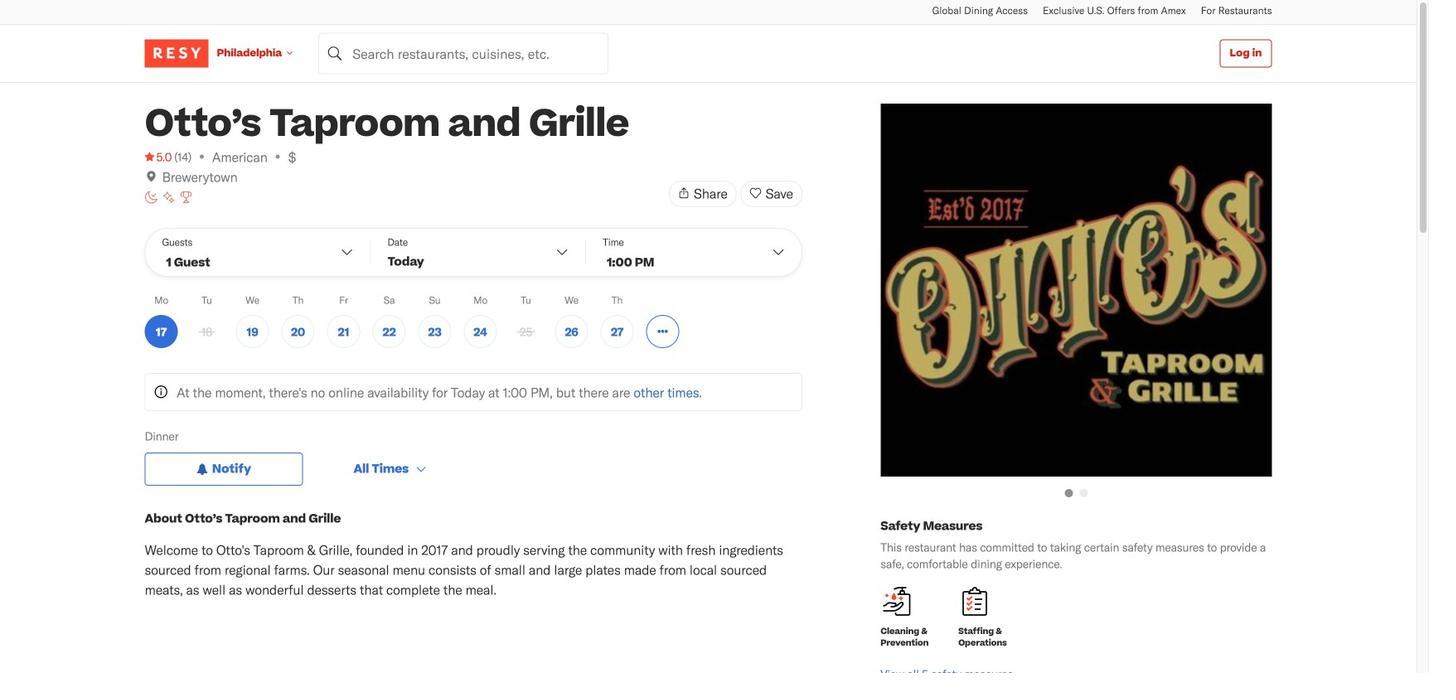 Task type: vqa. For each thing, say whether or not it's contained in the screenshot.
field
yes



Task type: locate. For each thing, give the bounding box(es) containing it.
None field
[[319, 33, 609, 74]]

Search restaurants, cuisines, etc. text field
[[319, 33, 609, 74]]



Task type: describe. For each thing, give the bounding box(es) containing it.
5.0 out of 5 stars image
[[145, 148, 172, 165]]



